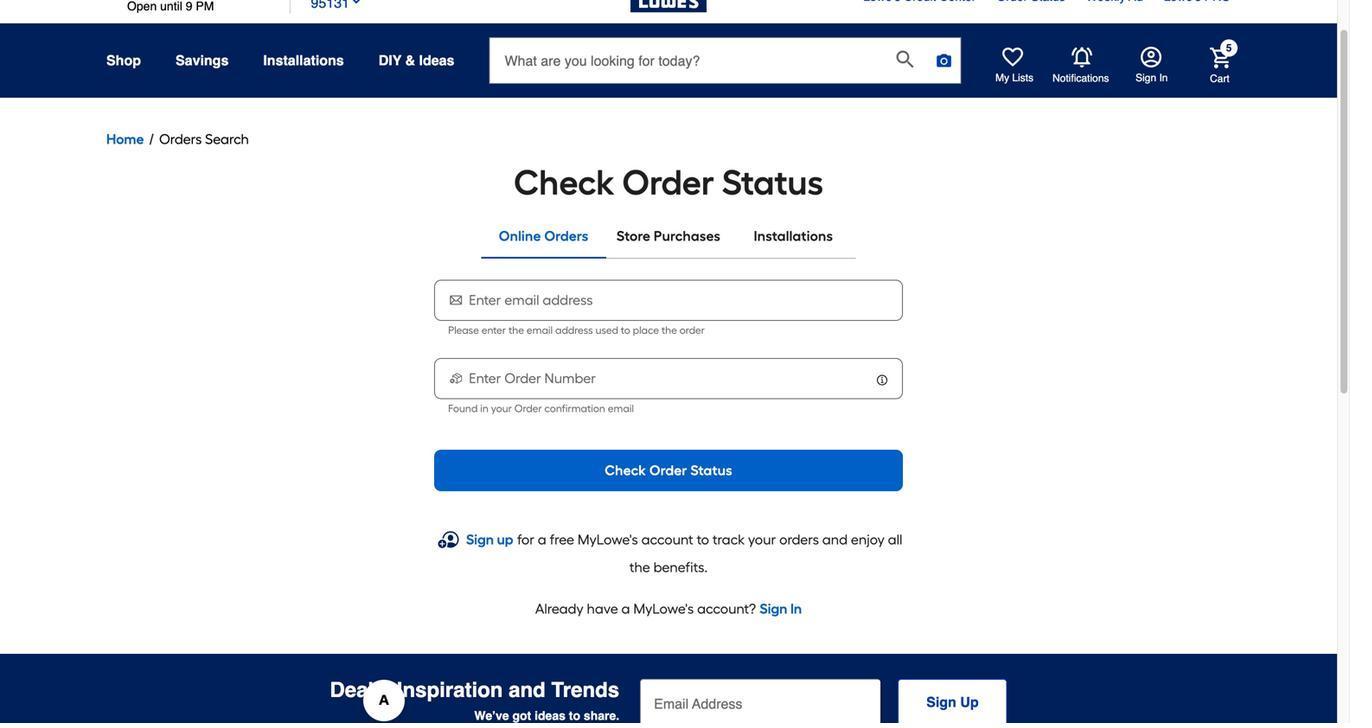 Task type: vqa. For each thing, say whether or not it's contained in the screenshot.
the rightmost Installations
yes



Task type: locate. For each thing, give the bounding box(es) containing it.
0 horizontal spatial a
[[538, 532, 547, 548]]

shop button
[[106, 45, 141, 76]]

None search field
[[489, 37, 962, 100]]

mylowe's down benefits.
[[634, 601, 694, 617]]

in
[[1160, 72, 1168, 84], [791, 601, 802, 617]]

0 vertical spatial installations
[[263, 52, 344, 68]]

and up got
[[509, 678, 546, 702]]

1 vertical spatial your
[[748, 532, 776, 548]]

2 horizontal spatial to
[[697, 532, 709, 548]]

Email Address email field
[[640, 679, 881, 723]]

0 vertical spatial a
[[538, 532, 547, 548]]

online orders
[[499, 228, 589, 244]]

the inside sign up for a free mylowe's account to track your orders and enjoy all the benefits.
[[630, 559, 650, 576]]

1 vertical spatial to
[[697, 532, 709, 548]]

check up the online orders button on the top left of the page
[[514, 162, 615, 203]]

0 horizontal spatial the
[[509, 324, 524, 337]]

1 vertical spatial orders
[[545, 228, 589, 244]]

email
[[527, 324, 553, 337], [608, 402, 634, 415]]

home
[[106, 131, 144, 148]]

address
[[555, 324, 593, 337]]

your
[[491, 402, 512, 415], [748, 532, 776, 548]]

check down confirmation
[[605, 462, 646, 479]]

account?
[[697, 601, 756, 617]]

sign right account?
[[760, 601, 788, 617]]

to right the "ideas" at the bottom left
[[569, 709, 581, 723]]

order up store purchases
[[622, 162, 715, 203]]

sign up button
[[898, 679, 1008, 723]]

a right "for"
[[538, 532, 547, 548]]

email right confirmation
[[608, 402, 634, 415]]

lowe's home improvement lists image
[[1003, 47, 1024, 67]]

sign
[[1136, 72, 1157, 84], [466, 532, 494, 548], [760, 601, 788, 617], [927, 694, 957, 710]]

a right have at the left bottom of the page
[[622, 601, 630, 617]]

2 vertical spatial to
[[569, 709, 581, 723]]

to left track
[[697, 532, 709, 548]]

sign in
[[1136, 72, 1168, 84]]

1 vertical spatial installations button
[[731, 215, 856, 257]]

0 vertical spatial to
[[621, 324, 631, 337]]

1 vertical spatial status
[[691, 462, 733, 479]]

your inside sign up for a free mylowe's account to track your orders and enjoy all the benefits.
[[748, 532, 776, 548]]

1 horizontal spatial your
[[748, 532, 776, 548]]

free
[[550, 532, 575, 548]]

1 vertical spatial email
[[608, 402, 634, 415]]

0 horizontal spatial in
[[791, 601, 802, 617]]

0 vertical spatial order
[[622, 162, 715, 203]]

diy & ideas
[[379, 52, 455, 68]]

0 horizontal spatial your
[[491, 402, 512, 415]]

online
[[499, 228, 541, 244]]

to inside deals, inspiration and trends we've got ideas to share.
[[569, 709, 581, 723]]

sign for sign up
[[927, 694, 957, 710]]

store
[[617, 228, 651, 244]]

0 vertical spatial orders
[[159, 131, 202, 148]]

status
[[722, 162, 824, 203], [691, 462, 733, 479]]

diy
[[379, 52, 402, 68]]

to for a
[[697, 532, 709, 548]]

orders left search
[[159, 131, 202, 148]]

sign down the lowe's home improvement account image
[[1136, 72, 1157, 84]]

installations inside button
[[754, 228, 833, 244]]

the right the enter
[[509, 324, 524, 337]]

order up the "account"
[[650, 462, 688, 479]]

sign left the up
[[466, 532, 494, 548]]

orders right online
[[545, 228, 589, 244]]

1 horizontal spatial and
[[823, 532, 848, 548]]

1 vertical spatial mylowe's
[[634, 601, 694, 617]]

1 vertical spatial a
[[622, 601, 630, 617]]

1 horizontal spatial the
[[630, 559, 650, 576]]

to right used
[[621, 324, 631, 337]]

mylowe's
[[578, 532, 638, 548], [634, 601, 694, 617]]

store purchases button
[[606, 215, 731, 257]]

store purchases
[[617, 228, 721, 244]]

confirmation
[[545, 402, 606, 415]]

sign in link
[[760, 599, 802, 620]]

1 vertical spatial check
[[605, 462, 646, 479]]

the
[[509, 324, 524, 337], [662, 324, 677, 337], [630, 559, 650, 576]]

email left the address
[[527, 324, 553, 337]]

ideas
[[419, 52, 455, 68]]

shop
[[106, 52, 141, 68]]

1 horizontal spatial installations
[[754, 228, 833, 244]]

a
[[538, 532, 547, 548], [622, 601, 630, 617]]

deals, inspiration and trends we've got ideas to share.
[[330, 678, 620, 723]]

check
[[514, 162, 615, 203], [605, 462, 646, 479]]

0 vertical spatial in
[[1160, 72, 1168, 84]]

1 horizontal spatial in
[[1160, 72, 1168, 84]]

0 vertical spatial and
[[823, 532, 848, 548]]

0 vertical spatial installations button
[[263, 45, 344, 76]]

your right track
[[748, 532, 776, 548]]

and left enjoy
[[823, 532, 848, 548]]

check order status inside button
[[605, 462, 733, 479]]

sign inside form
[[927, 694, 957, 710]]

check order status up store purchases button
[[514, 162, 824, 203]]

info outlined image
[[875, 373, 889, 387]]

a inside sign up for a free mylowe's account to track your orders and enjoy all the benefits.
[[538, 532, 547, 548]]

0 horizontal spatial installations button
[[263, 45, 344, 76]]

sign inside sign up for a free mylowe's account to track your orders and enjoy all the benefits.
[[466, 532, 494, 548]]

0 horizontal spatial to
[[569, 709, 581, 723]]

sign left up in the right of the page
[[927, 694, 957, 710]]

1 horizontal spatial a
[[622, 601, 630, 617]]

0 horizontal spatial orders
[[159, 131, 202, 148]]

share.
[[584, 709, 620, 723]]

savings button
[[176, 45, 229, 76]]

my lists link
[[996, 47, 1034, 85]]

2 horizontal spatial the
[[662, 324, 677, 337]]

1 horizontal spatial installations button
[[731, 215, 856, 257]]

the left "order"
[[662, 324, 677, 337]]

check order status
[[514, 162, 824, 203], [605, 462, 733, 479]]

the down the "account"
[[630, 559, 650, 576]]

email outlined image
[[448, 292, 464, 309]]

0 horizontal spatial email
[[527, 324, 553, 337]]

1 vertical spatial installations
[[754, 228, 833, 244]]

1 vertical spatial check order status
[[605, 462, 733, 479]]

deals,
[[330, 678, 391, 702]]

my
[[996, 72, 1010, 84]]

diy & ideas button
[[379, 45, 455, 76]]

have
[[587, 601, 618, 617]]

in down orders
[[791, 601, 802, 617]]

sign in button
[[1136, 47, 1168, 85]]

to for trends
[[569, 709, 581, 723]]

0 horizontal spatial and
[[509, 678, 546, 702]]

0 horizontal spatial installations
[[263, 52, 344, 68]]

order
[[622, 162, 715, 203], [515, 402, 542, 415], [650, 462, 688, 479]]

installations
[[263, 52, 344, 68], [754, 228, 833, 244]]

please
[[448, 324, 479, 337]]

orders
[[159, 131, 202, 148], [545, 228, 589, 244]]

1 vertical spatial order
[[515, 402, 542, 415]]

your right the in
[[491, 402, 512, 415]]

already
[[535, 601, 584, 617]]

trends
[[552, 678, 620, 702]]

0 vertical spatial mylowe's
[[578, 532, 638, 548]]

and inside deals, inspiration and trends we've got ideas to share.
[[509, 678, 546, 702]]

we've
[[474, 709, 509, 723]]

orders search
[[159, 131, 249, 148]]

1 vertical spatial and
[[509, 678, 546, 702]]

1 vertical spatial in
[[791, 601, 802, 617]]

got
[[513, 709, 531, 723]]

sign for sign in
[[1136, 72, 1157, 84]]

installations button for savings
[[263, 45, 344, 76]]

installations for store purchases
[[754, 228, 833, 244]]

to inside sign up for a free mylowe's account to track your orders and enjoy all the benefits.
[[697, 532, 709, 548]]

savings
[[176, 52, 229, 68]]

to
[[621, 324, 631, 337], [697, 532, 709, 548], [569, 709, 581, 723]]

order right the in
[[515, 402, 542, 415]]

check order status up the "account"
[[605, 462, 733, 479]]

mylowe's inside sign up for a free mylowe's account to track your orders and enjoy all the benefits.
[[578, 532, 638, 548]]

in down the lowe's home improvement account image
[[1160, 72, 1168, 84]]

place
[[633, 324, 659, 337]]

enter
[[482, 324, 506, 337]]

and
[[823, 532, 848, 548], [509, 678, 546, 702]]

mylowe's right free
[[578, 532, 638, 548]]

sign up for a free mylowe's account to track your orders and enjoy all the benefits.
[[466, 532, 903, 576]]

2 vertical spatial order
[[650, 462, 688, 479]]

installations button
[[263, 45, 344, 76], [731, 215, 856, 257]]



Task type: describe. For each thing, give the bounding box(es) containing it.
account
[[642, 532, 694, 548]]

1 horizontal spatial orders
[[545, 228, 589, 244]]

search image
[[897, 50, 914, 68]]

0 vertical spatial check order status
[[514, 162, 824, 203]]

0 vertical spatial email
[[527, 324, 553, 337]]

camera image
[[936, 52, 953, 69]]

all
[[888, 532, 903, 548]]

ideas
[[535, 709, 566, 723]]

installations button for store purchases
[[731, 215, 856, 257]]

inspiration
[[397, 678, 503, 702]]

lists
[[1013, 72, 1034, 84]]

1 horizontal spatial to
[[621, 324, 631, 337]]

up
[[961, 694, 979, 710]]

chevron down image
[[350, 0, 363, 8]]

already have a mylowe's account? sign in
[[535, 601, 802, 617]]

search
[[205, 131, 249, 148]]

sign for sign up for a free mylowe's account to track your orders and enjoy all the benefits.
[[466, 532, 494, 548]]

cart
[[1210, 72, 1230, 85]]

home link
[[106, 129, 144, 150]]

enjoy
[[851, 532, 885, 548]]

host outlined image
[[448, 370, 464, 387]]

used
[[596, 324, 619, 337]]

orders search button
[[159, 129, 249, 150]]

my lists
[[996, 72, 1034, 84]]

lowe's home improvement logo image
[[631, 0, 707, 33]]

check order status button
[[434, 450, 903, 491]]

lowe's home improvement cart image
[[1210, 47, 1231, 68]]

lowe's home improvement account image
[[1141, 47, 1162, 67]]

check inside button
[[605, 462, 646, 479]]

0 vertical spatial status
[[722, 162, 824, 203]]

order
[[680, 324, 705, 337]]

1 horizontal spatial email
[[608, 402, 634, 415]]

order inside button
[[650, 462, 688, 479]]

installations for savings
[[263, 52, 344, 68]]

up
[[497, 532, 514, 548]]

in
[[480, 402, 489, 415]]

status inside button
[[691, 462, 733, 479]]

sign up form
[[640, 679, 1008, 723]]

for
[[517, 532, 535, 548]]

purchases
[[654, 228, 721, 244]]

notifications
[[1053, 72, 1110, 84]]

lowe's home improvement notification center image
[[1072, 47, 1093, 68]]

sign up
[[927, 694, 979, 710]]

sign up link
[[466, 530, 514, 550]]

track
[[713, 532, 745, 548]]

&
[[405, 52, 415, 68]]

0 vertical spatial your
[[491, 402, 512, 415]]

orders
[[780, 532, 819, 548]]

please enter the email address used to place the order
[[448, 324, 705, 337]]

in inside button
[[1160, 72, 1168, 84]]

Search Query text field
[[490, 38, 883, 83]]

found
[[448, 402, 478, 415]]

found in your order confirmation email
[[448, 402, 634, 415]]

benefits.
[[654, 559, 708, 576]]

0 vertical spatial check
[[514, 162, 615, 203]]

and inside sign up for a free mylowe's account to track your orders and enjoy all the benefits.
[[823, 532, 848, 548]]

5
[[1227, 42, 1232, 54]]

online orders button
[[481, 215, 606, 257]]



